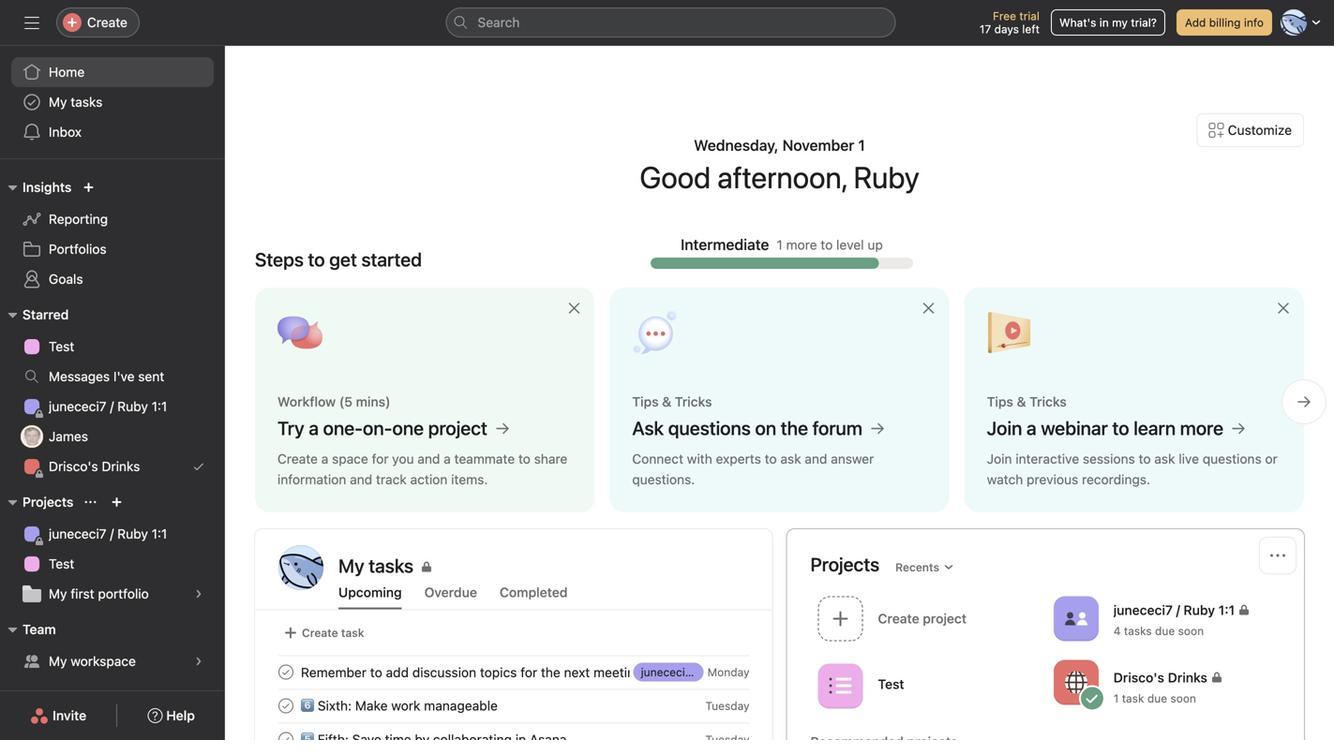 Task type: describe. For each thing, give the bounding box(es) containing it.
1 vertical spatial test link
[[11, 549, 214, 579]]

create task
[[302, 627, 364, 640]]

inbox link
[[11, 117, 214, 147]]

reporting link
[[11, 204, 214, 234]]

1 vertical spatial drisco's
[[1114, 670, 1165, 686]]

my for my first portfolio
[[49, 586, 67, 602]]

try a one-on-one project
[[278, 417, 487, 439]]

add
[[386, 665, 409, 680]]

1:1 inside starred element
[[152, 399, 167, 414]]

3 completed checkbox from the top
[[275, 729, 297, 741]]

meeting
[[594, 665, 643, 680]]

0 vertical spatial test link
[[11, 332, 214, 362]]

junececi7 up 4 tasks due soon
[[1114, 603, 1173, 618]]

completed
[[500, 585, 568, 601]]

1 vertical spatial for
[[521, 665, 537, 680]]

to left add on the bottom of the page
[[370, 665, 382, 680]]

for inside create a space for you and a teammate to share information and track action items.
[[372, 451, 389, 467]]

my workspace link
[[11, 647, 214, 677]]

one
[[392, 417, 424, 439]]

17
[[980, 23, 991, 36]]

search button
[[446, 8, 896, 38]]

portfolios link
[[11, 234, 214, 264]]

1 horizontal spatial more
[[1180, 417, 1224, 439]]

up
[[868, 237, 883, 252]]

live
[[1179, 451, 1199, 467]]

tips & tricks for questions
[[632, 394, 712, 410]]

1 inside wednesday, november 1 good afternoon, ruby
[[858, 136, 865, 154]]

on-
[[363, 417, 392, 439]]

days
[[994, 23, 1019, 36]]

steps to get started
[[255, 248, 422, 271]]

my for my tasks
[[49, 94, 67, 110]]

1 task due soon
[[1114, 692, 1196, 705]]

1:1 inside projects element
[[152, 526, 167, 542]]

monday
[[708, 666, 750, 679]]

overdue
[[424, 585, 477, 601]]

sixth:
[[318, 698, 352, 714]]

tasks for my
[[71, 94, 103, 110]]

trial
[[1020, 9, 1040, 23]]

project
[[428, 417, 487, 439]]

junececi7 left monday
[[641, 666, 692, 679]]

messages i've sent link
[[11, 362, 214, 392]]

my first portfolio
[[49, 586, 149, 602]]

reporting
[[49, 211, 108, 227]]

wednesday, november 1 good afternoon, ruby
[[640, 136, 920, 195]]

junececi7 inside starred element
[[49, 399, 106, 414]]

1 horizontal spatial drisco's drinks
[[1114, 670, 1208, 686]]

sessions
[[1083, 451, 1135, 467]]

junececi7 / ruby 1:1 link inside projects element
[[11, 519, 214, 549]]

left
[[1022, 23, 1040, 36]]

starred element
[[0, 298, 225, 486]]

list image
[[829, 676, 852, 698]]

completed button
[[500, 585, 568, 610]]

home
[[49, 64, 85, 80]]

questions.
[[632, 472, 695, 488]]

due for junececi7
[[1155, 625, 1175, 638]]

questions inside join interactive sessions to ask live questions or watch previous recordings.
[[1203, 451, 1262, 467]]

task for 1
[[1122, 692, 1144, 705]]

customize
[[1228, 122, 1292, 138]]

what's in my trial? button
[[1051, 9, 1165, 36]]

ask for forum
[[780, 451, 801, 467]]

junececi7 / ruby 1:1 link inside starred element
[[11, 392, 214, 422]]

work
[[391, 698, 420, 714]]

info
[[1244, 16, 1264, 29]]

join for join a webinar to learn more
[[987, 417, 1022, 439]]

intermediate
[[681, 236, 769, 254]]

invite button
[[18, 699, 99, 733]]

ruby inside projects element
[[117, 526, 148, 542]]

1 horizontal spatial drinks
[[1168, 670, 1208, 686]]

create a space for you and a teammate to share information and track action items.
[[278, 451, 568, 488]]

watch
[[987, 472, 1023, 488]]

starred button
[[0, 304, 69, 326]]

test for the top test link
[[49, 339, 74, 354]]

teams element
[[0, 613, 225, 681]]

join for join interactive sessions to ask live questions or watch previous recordings.
[[987, 451, 1012, 467]]

steps
[[255, 248, 304, 271]]

workspace
[[71, 654, 136, 669]]

upcoming
[[338, 585, 402, 601]]

to right steps
[[308, 248, 325, 271]]

1 inside the intermediate 1 more to level up
[[777, 237, 783, 252]]

a up action
[[444, 451, 451, 467]]

test for the middle test link
[[49, 556, 74, 572]]

customize button
[[1197, 113, 1304, 147]]

space
[[332, 451, 368, 467]]

my tasks link
[[338, 553, 749, 580]]

invite
[[53, 708, 86, 724]]

to inside connect with experts to ask and answer questions.
[[765, 451, 777, 467]]

insights button
[[0, 176, 72, 199]]

dismiss image
[[921, 301, 936, 316]]

teammate
[[454, 451, 515, 467]]

one-
[[323, 417, 363, 439]]

with
[[687, 451, 712, 467]]

projects inside 'projects' dropdown button
[[23, 495, 74, 510]]

discussion
[[412, 665, 476, 680]]

new image
[[83, 182, 94, 193]]

ja
[[26, 430, 38, 443]]

help
[[166, 708, 195, 724]]

& tricks for questions
[[662, 394, 712, 410]]

i've
[[113, 369, 135, 384]]

november
[[783, 136, 855, 154]]

/ left monday
[[695, 666, 698, 679]]

ask for learn
[[1154, 451, 1175, 467]]

tuesday
[[705, 700, 750, 713]]

junececi7 / ruby 1:1 up tuesday "button"
[[641, 666, 745, 679]]

and for forum
[[805, 451, 827, 467]]

join a webinar to learn more
[[987, 417, 1224, 439]]

global element
[[0, 46, 225, 158]]

ra button
[[278, 546, 323, 591]]

ruby up tuesday "button"
[[701, 666, 728, 679]]

ruby inside starred element
[[117, 399, 148, 414]]

messages
[[49, 369, 110, 384]]

ask
[[632, 417, 664, 439]]

ruby inside wednesday, november 1 good afternoon, ruby
[[854, 159, 920, 195]]

monday button
[[708, 666, 750, 679]]

ruby up 4 tasks due soon
[[1184, 603, 1215, 618]]

scroll card carousel right image
[[1297, 395, 1312, 410]]

2 vertical spatial junececi7 / ruby 1:1 link
[[634, 663, 745, 682]]

1 vertical spatial the
[[541, 665, 560, 680]]

& tricks for a
[[1017, 394, 1067, 410]]

to inside create a space for you and a teammate to share information and track action items.
[[518, 451, 531, 467]]

6️⃣
[[301, 698, 314, 714]]

2 vertical spatial test link
[[811, 658, 1046, 718]]

goals
[[49, 271, 83, 287]]

interactive
[[1016, 451, 1079, 467]]

team button
[[0, 619, 56, 641]]

james
[[49, 429, 88, 444]]

help button
[[135, 699, 207, 733]]

my
[[1112, 16, 1128, 29]]

0 horizontal spatial and
[[350, 472, 372, 488]]

2 vertical spatial test
[[878, 677, 904, 692]]



Task type: vqa. For each thing, say whether or not it's contained in the screenshot.
Oct 30 "button" for work
no



Task type: locate. For each thing, give the bounding box(es) containing it.
1 vertical spatial drinks
[[1168, 670, 1208, 686]]

1 horizontal spatial and
[[418, 451, 440, 467]]

ask left live
[[1154, 451, 1175, 467]]

2 vertical spatial 1
[[1114, 692, 1119, 705]]

tasks inside my tasks link
[[71, 94, 103, 110]]

completed image left 6️⃣
[[275, 695, 297, 718]]

tips for ask questions on the forum
[[632, 394, 659, 410]]

1 join from the top
[[987, 417, 1022, 439]]

and for one
[[418, 451, 440, 467]]

1 dismiss image from the left
[[567, 301, 582, 316]]

test
[[49, 339, 74, 354], [49, 556, 74, 572], [878, 677, 904, 692]]

& tricks up 'webinar'
[[1017, 394, 1067, 410]]

and
[[418, 451, 440, 467], [805, 451, 827, 467], [350, 472, 372, 488]]

upcoming button
[[338, 585, 402, 610]]

learn
[[1134, 417, 1176, 439]]

0 horizontal spatial & tricks
[[662, 394, 712, 410]]

1 & tricks from the left
[[662, 394, 712, 410]]

0 horizontal spatial task
[[341, 627, 364, 640]]

create inside create a space for you and a teammate to share information and track action items.
[[278, 451, 318, 467]]

more
[[786, 237, 817, 252], [1180, 417, 1224, 439]]

drisco's up '1 task due soon'
[[1114, 670, 1165, 686]]

for left you
[[372, 451, 389, 467]]

ra
[[291, 559, 311, 577]]

1 vertical spatial join
[[987, 451, 1012, 467]]

1 vertical spatial drisco's drinks
[[1114, 670, 1208, 686]]

next
[[564, 665, 590, 680]]

2 completed image from the top
[[275, 695, 297, 718]]

actions image
[[1270, 549, 1285, 564]]

track
[[376, 472, 407, 488]]

more up live
[[1180, 417, 1224, 439]]

junececi7 inside projects element
[[49, 526, 106, 542]]

1 vertical spatial tasks
[[1124, 625, 1152, 638]]

share
[[534, 451, 568, 467]]

and up action
[[418, 451, 440, 467]]

ask questions on the forum
[[632, 417, 863, 439]]

free trial 17 days left
[[980, 9, 1040, 36]]

drisco's drinks up '1 task due soon'
[[1114, 670, 1208, 686]]

items.
[[451, 472, 488, 488]]

tasks for 4
[[1124, 625, 1152, 638]]

portfolio
[[98, 586, 149, 602]]

junececi7 / ruby 1:1 up 4 tasks due soon
[[1114, 603, 1235, 618]]

task inside button
[[341, 627, 364, 640]]

drisco's drinks link
[[11, 452, 214, 482]]

2 & tricks from the left
[[1017, 394, 1067, 410]]

create button
[[56, 8, 140, 38]]

projects left show options, current sort, top 'image' at the bottom of page
[[23, 495, 74, 510]]

1 vertical spatial more
[[1180, 417, 1224, 439]]

1 completed checkbox from the top
[[275, 661, 297, 684]]

junececi7 / ruby 1:1 down the messages i've sent
[[49, 399, 167, 414]]

3 my from the top
[[49, 654, 67, 669]]

/ down 'messages i've sent' link
[[110, 399, 114, 414]]

a up interactive
[[1027, 417, 1037, 439]]

task right the globe image
[[1122, 692, 1144, 705]]

my inside projects element
[[49, 586, 67, 602]]

ask right experts
[[780, 451, 801, 467]]

a right try on the left of page
[[309, 417, 319, 439]]

1 horizontal spatial questions
[[1203, 451, 1262, 467]]

tips & tricks up ask
[[632, 394, 712, 410]]

due right 4
[[1155, 625, 1175, 638]]

previous
[[1027, 472, 1079, 488]]

0 vertical spatial 1
[[858, 136, 865, 154]]

& tricks
[[662, 394, 712, 410], [1017, 394, 1067, 410]]

tips up ask
[[632, 394, 659, 410]]

1 vertical spatial my
[[49, 586, 67, 602]]

1 my from the top
[[49, 94, 67, 110]]

1 horizontal spatial tips & tricks
[[987, 394, 1067, 410]]

1 horizontal spatial tips
[[987, 394, 1013, 410]]

for
[[372, 451, 389, 467], [521, 665, 537, 680]]

junececi7 down show options, current sort, top 'image' at the bottom of page
[[49, 526, 106, 542]]

soon right 4
[[1178, 625, 1204, 638]]

search list box
[[446, 8, 896, 38]]

create for create task
[[302, 627, 338, 640]]

/
[[110, 399, 114, 414], [110, 526, 114, 542], [1176, 603, 1180, 618], [695, 666, 698, 679]]

2 my from the top
[[49, 586, 67, 602]]

junececi7 / ruby 1:1 inside projects element
[[49, 526, 167, 542]]

remember to add discussion topics for the next meeting
[[301, 665, 643, 680]]

completed image left remember
[[275, 661, 297, 684]]

1 tips & tricks from the left
[[632, 394, 712, 410]]

make
[[355, 698, 388, 714]]

a up the information
[[321, 451, 328, 467]]

drinks up new project or portfolio image
[[102, 459, 140, 474]]

0 horizontal spatial ask
[[780, 451, 801, 467]]

0 vertical spatial more
[[786, 237, 817, 252]]

globe image
[[1065, 672, 1087, 694]]

dismiss image for more
[[1276, 301, 1291, 316]]

1 vertical spatial soon
[[1171, 692, 1196, 705]]

drisco's inside starred element
[[49, 459, 98, 474]]

1 completed image from the top
[[275, 661, 297, 684]]

soon for drinks
[[1171, 692, 1196, 705]]

see details, my workspace image
[[193, 656, 204, 668]]

connect
[[632, 451, 683, 467]]

create project
[[878, 611, 967, 627]]

to up sessions
[[1112, 417, 1129, 439]]

completed checkbox for remember
[[275, 661, 297, 684]]

tasks
[[71, 94, 103, 110], [1124, 625, 1152, 638]]

recents button
[[887, 555, 963, 581]]

create up the information
[[278, 451, 318, 467]]

tasks right 4
[[1124, 625, 1152, 638]]

projects left recents
[[811, 554, 880, 576]]

drinks inside starred element
[[102, 459, 140, 474]]

to
[[821, 237, 833, 252], [308, 248, 325, 271], [1112, 417, 1129, 439], [518, 451, 531, 467], [765, 451, 777, 467], [1139, 451, 1151, 467], [370, 665, 382, 680]]

0 vertical spatial completed checkbox
[[275, 661, 297, 684]]

0 horizontal spatial the
[[541, 665, 560, 680]]

my down team
[[49, 654, 67, 669]]

test inside starred element
[[49, 339, 74, 354]]

0 horizontal spatial drisco's
[[49, 459, 98, 474]]

test link up portfolio
[[11, 549, 214, 579]]

drisco's down james
[[49, 459, 98, 474]]

starred
[[23, 307, 69, 323]]

1 horizontal spatial dismiss image
[[1276, 301, 1291, 316]]

& tricks up ask
[[662, 394, 712, 410]]

0 vertical spatial my
[[49, 94, 67, 110]]

0 horizontal spatial more
[[786, 237, 817, 252]]

2 dismiss image from the left
[[1276, 301, 1291, 316]]

0 horizontal spatial for
[[372, 451, 389, 467]]

create up remember
[[302, 627, 338, 640]]

completed image
[[275, 729, 297, 741]]

junececi7 / ruby 1:1 link down the messages i've sent
[[11, 392, 214, 422]]

0 vertical spatial drisco's drinks
[[49, 459, 140, 474]]

to inside join interactive sessions to ask live questions or watch previous recordings.
[[1139, 451, 1151, 467]]

my tasks
[[338, 555, 414, 577]]

2 join from the top
[[987, 451, 1012, 467]]

hide sidebar image
[[24, 15, 39, 30]]

add billing info
[[1185, 16, 1264, 29]]

completed image
[[275, 661, 297, 684], [275, 695, 297, 718]]

ask
[[780, 451, 801, 467], [1154, 451, 1175, 467]]

0 horizontal spatial tips & tricks
[[632, 394, 712, 410]]

my
[[49, 94, 67, 110], [49, 586, 67, 602], [49, 654, 67, 669]]

1 horizontal spatial task
[[1122, 692, 1144, 705]]

ask inside join interactive sessions to ask live questions or watch previous recordings.
[[1154, 451, 1175, 467]]

junececi7 down "messages" on the left
[[49, 399, 106, 414]]

0 vertical spatial create
[[87, 15, 127, 30]]

test link up the messages i've sent
[[11, 332, 214, 362]]

see details, my first portfolio image
[[193, 589, 204, 600]]

the left next
[[541, 665, 560, 680]]

projects
[[23, 495, 74, 510], [811, 554, 880, 576]]

first
[[71, 586, 94, 602]]

test link down create project link
[[811, 658, 1046, 718]]

my inside teams element
[[49, 654, 67, 669]]

0 horizontal spatial drisco's drinks
[[49, 459, 140, 474]]

tips up "watch"
[[987, 394, 1013, 410]]

0 horizontal spatial 1
[[777, 237, 783, 252]]

2 vertical spatial create
[[302, 627, 338, 640]]

soon for /
[[1178, 625, 1204, 638]]

tips & tricks for a
[[987, 394, 1067, 410]]

create for create a space for you and a teammate to share information and track action items.
[[278, 451, 318, 467]]

tips for join a webinar to learn more
[[987, 394, 1013, 410]]

ruby up up
[[854, 159, 920, 195]]

questions left or
[[1203, 451, 1262, 467]]

more left level
[[786, 237, 817, 252]]

1 vertical spatial completed image
[[275, 695, 297, 718]]

projects element
[[0, 486, 225, 613]]

a for join
[[1027, 417, 1037, 439]]

1 vertical spatial test
[[49, 556, 74, 572]]

2 tips from the left
[[987, 394, 1013, 410]]

/ up 4 tasks due soon
[[1176, 603, 1180, 618]]

1 tips from the left
[[632, 394, 659, 410]]

1 right the globe image
[[1114, 692, 1119, 705]]

1 vertical spatial completed checkbox
[[275, 695, 297, 718]]

/ inside projects element
[[110, 526, 114, 542]]

test inside projects element
[[49, 556, 74, 572]]

on
[[755, 417, 776, 439]]

dismiss image for project
[[567, 301, 582, 316]]

answer
[[831, 451, 874, 467]]

projects button
[[0, 491, 74, 514]]

1 ask from the left
[[780, 451, 801, 467]]

create up home link
[[87, 15, 127, 30]]

for right topics
[[521, 665, 537, 680]]

0 vertical spatial junececi7 / ruby 1:1 link
[[11, 392, 214, 422]]

1 right intermediate
[[777, 237, 783, 252]]

0 horizontal spatial projects
[[23, 495, 74, 510]]

2 completed checkbox from the top
[[275, 695, 297, 718]]

1 vertical spatial 1
[[777, 237, 783, 252]]

experts
[[716, 451, 761, 467]]

people image
[[1065, 608, 1087, 631]]

and inside connect with experts to ask and answer questions.
[[805, 451, 827, 467]]

insights
[[23, 180, 72, 195]]

new project or portfolio image
[[111, 497, 122, 508]]

1 vertical spatial projects
[[811, 554, 880, 576]]

show options, current sort, top image
[[85, 497, 96, 508]]

a for create
[[321, 451, 328, 467]]

tuesday button
[[705, 700, 750, 713]]

what's
[[1059, 16, 1096, 29]]

1 vertical spatial due
[[1148, 692, 1167, 705]]

0 vertical spatial test
[[49, 339, 74, 354]]

completed image for remember
[[275, 661, 297, 684]]

connect with experts to ask and answer questions.
[[632, 451, 874, 488]]

billing
[[1209, 16, 1241, 29]]

due down 4 tasks due soon
[[1148, 692, 1167, 705]]

1 horizontal spatial tasks
[[1124, 625, 1152, 638]]

information
[[278, 472, 346, 488]]

Completed checkbox
[[275, 661, 297, 684], [275, 695, 297, 718], [275, 729, 297, 741]]

0 horizontal spatial questions
[[668, 417, 751, 439]]

ruby down new project or portfolio image
[[117, 526, 148, 542]]

forum
[[813, 417, 863, 439]]

to inside the intermediate 1 more to level up
[[821, 237, 833, 252]]

soon down 4 tasks due soon
[[1171, 692, 1196, 705]]

test right 'list' 'icon'
[[878, 677, 904, 692]]

0 vertical spatial the
[[781, 417, 808, 439]]

workflow (5 mins)
[[278, 394, 391, 410]]

ask inside connect with experts to ask and answer questions.
[[780, 451, 801, 467]]

create for create
[[87, 15, 127, 30]]

1 horizontal spatial drisco's
[[1114, 670, 1165, 686]]

get started
[[329, 248, 422, 271]]

task down upcoming button
[[341, 627, 364, 640]]

0 vertical spatial projects
[[23, 495, 74, 510]]

test up "messages" on the left
[[49, 339, 74, 354]]

good
[[640, 159, 711, 195]]

0 horizontal spatial dismiss image
[[567, 301, 582, 316]]

0 vertical spatial completed image
[[275, 661, 297, 684]]

0 horizontal spatial tips
[[632, 394, 659, 410]]

0 vertical spatial drinks
[[102, 459, 140, 474]]

intermediate 1 more to level up
[[681, 236, 883, 254]]

2 horizontal spatial 1
[[1114, 692, 1119, 705]]

level
[[836, 237, 864, 252]]

manageable
[[424, 698, 498, 714]]

webinar
[[1041, 417, 1108, 439]]

completed checkbox for 6️⃣
[[275, 695, 297, 718]]

more inside the intermediate 1 more to level up
[[786, 237, 817, 252]]

due for drisco's
[[1148, 692, 1167, 705]]

my inside global element
[[49, 94, 67, 110]]

task for create
[[341, 627, 364, 640]]

0 vertical spatial for
[[372, 451, 389, 467]]

drisco's drinks inside starred element
[[49, 459, 140, 474]]

what's in my trial?
[[1059, 16, 1157, 29]]

my for my workspace
[[49, 654, 67, 669]]

a for try
[[309, 417, 319, 439]]

drisco's drinks up show options, current sort, top 'image' at the bottom of page
[[49, 459, 140, 474]]

0 horizontal spatial tasks
[[71, 94, 103, 110]]

2 horizontal spatial and
[[805, 451, 827, 467]]

0 vertical spatial questions
[[668, 417, 751, 439]]

free
[[993, 9, 1016, 23]]

0 vertical spatial drisco's
[[49, 459, 98, 474]]

create task button
[[278, 620, 369, 646]]

junececi7 / ruby 1:1 link up tuesday "button"
[[634, 663, 745, 682]]

and down space
[[350, 472, 372, 488]]

0 vertical spatial due
[[1155, 625, 1175, 638]]

1 vertical spatial questions
[[1203, 451, 1262, 467]]

0 vertical spatial tasks
[[71, 94, 103, 110]]

0 horizontal spatial drinks
[[102, 459, 140, 474]]

0 vertical spatial join
[[987, 417, 1022, 439]]

my up inbox
[[49, 94, 67, 110]]

1 horizontal spatial ask
[[1154, 451, 1175, 467]]

junececi7
[[49, 399, 106, 414], [49, 526, 106, 542], [1114, 603, 1173, 618], [641, 666, 692, 679]]

4 tasks due soon
[[1114, 625, 1204, 638]]

0 vertical spatial task
[[341, 627, 364, 640]]

questions
[[668, 417, 751, 439], [1203, 451, 1262, 467]]

drisco's
[[49, 459, 98, 474], [1114, 670, 1165, 686]]

my workspace
[[49, 654, 136, 669]]

test up the 'first'
[[49, 556, 74, 572]]

overdue button
[[424, 585, 477, 610]]

0 vertical spatial soon
[[1178, 625, 1204, 638]]

join
[[987, 417, 1022, 439], [987, 451, 1012, 467]]

action
[[410, 472, 448, 488]]

2 vertical spatial completed checkbox
[[275, 729, 297, 741]]

recordings.
[[1082, 472, 1150, 488]]

junececi7 / ruby 1:1 inside starred element
[[49, 399, 167, 414]]

2 vertical spatial my
[[49, 654, 67, 669]]

1 horizontal spatial the
[[781, 417, 808, 439]]

join inside join interactive sessions to ask live questions or watch previous recordings.
[[987, 451, 1012, 467]]

create inside button
[[302, 627, 338, 640]]

sent
[[138, 369, 164, 384]]

dismiss image
[[567, 301, 582, 316], [1276, 301, 1291, 316]]

1 horizontal spatial & tricks
[[1017, 394, 1067, 410]]

insights element
[[0, 171, 225, 298]]

tips & tricks up 'webinar'
[[987, 394, 1067, 410]]

1 horizontal spatial 1
[[858, 136, 865, 154]]

1 horizontal spatial for
[[521, 665, 537, 680]]

tasks down home
[[71, 94, 103, 110]]

1 right november
[[858, 136, 865, 154]]

1 vertical spatial create
[[278, 451, 318, 467]]

completed image for 6️⃣
[[275, 695, 297, 718]]

task
[[341, 627, 364, 640], [1122, 692, 1144, 705]]

create project link
[[811, 591, 1046, 651]]

to left level
[[821, 237, 833, 252]]

create inside popup button
[[87, 15, 127, 30]]

to left share
[[518, 451, 531, 467]]

ruby down i've
[[117, 399, 148, 414]]

2 ask from the left
[[1154, 451, 1175, 467]]

you
[[392, 451, 414, 467]]

questions up with
[[668, 417, 751, 439]]

to down learn
[[1139, 451, 1151, 467]]

/ down new project or portfolio image
[[110, 526, 114, 542]]

due
[[1155, 625, 1175, 638], [1148, 692, 1167, 705]]

1 vertical spatial task
[[1122, 692, 1144, 705]]

the right on on the right of the page
[[781, 417, 808, 439]]

1 horizontal spatial projects
[[811, 554, 880, 576]]

/ inside starred element
[[110, 399, 114, 414]]

1 vertical spatial junececi7 / ruby 1:1 link
[[11, 519, 214, 549]]

my tasks
[[49, 94, 103, 110]]

my left the 'first'
[[49, 586, 67, 602]]

goals link
[[11, 264, 214, 294]]

junececi7 / ruby 1:1 down new project or portfolio image
[[49, 526, 167, 542]]

and left answer
[[805, 451, 827, 467]]

junececi7 / ruby 1:1 link down new project or portfolio image
[[11, 519, 214, 549]]

to down on on the right of the page
[[765, 451, 777, 467]]

drinks up '1 task due soon'
[[1168, 670, 1208, 686]]

workflow
[[278, 394, 336, 410]]

2 tips & tricks from the left
[[987, 394, 1067, 410]]

drinks
[[102, 459, 140, 474], [1168, 670, 1208, 686]]

portfolios
[[49, 241, 107, 257]]



